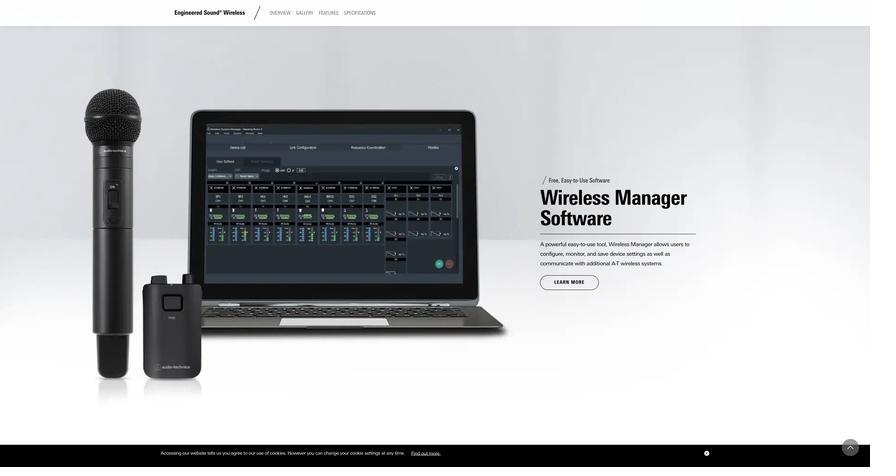 Task type: describe. For each thing, give the bounding box(es) containing it.
monitor,
[[566, 251, 586, 258]]

accessing our website tells us you agree to our use of cookies. however you can change your cookie settings at any time.
[[161, 451, 406, 457]]

however
[[288, 451, 306, 457]]

more
[[571, 280, 585, 286]]

features
[[319, 10, 339, 16]]

any
[[386, 451, 394, 457]]

divider line image
[[250, 6, 264, 20]]

2 our from the left
[[249, 451, 255, 457]]

find
[[411, 451, 420, 457]]

and
[[587, 251, 596, 258]]

communicate
[[540, 261, 573, 267]]

of
[[265, 451, 269, 457]]

systems.
[[642, 261, 663, 267]]

engineered
[[174, 9, 202, 17]]

your
[[340, 451, 349, 457]]

engineered sound® wireless
[[174, 9, 245, 17]]

out
[[421, 451, 428, 457]]

website
[[190, 451, 206, 457]]

gallery
[[296, 10, 313, 16]]

tool,
[[597, 242, 607, 248]]

use inside a powerful easy-to-use tool, wireless manager allows users to configure, monitor, and save device settings as well as communicate with additional a-t wireless systems.
[[587, 242, 595, 248]]

manager
[[631, 242, 652, 248]]

powerful
[[545, 242, 566, 248]]

us
[[216, 451, 221, 457]]

at
[[381, 451, 385, 457]]

learn more
[[554, 280, 585, 286]]

save
[[598, 251, 608, 258]]

wireless
[[621, 261, 640, 267]]

allows
[[654, 242, 669, 248]]

a-
[[611, 261, 617, 267]]

can
[[315, 451, 323, 457]]

t
[[617, 261, 619, 267]]

0 horizontal spatial wireless
[[223, 9, 245, 17]]

a powerful easy-to-use tool, wireless manager allows users to configure, monitor, and save device settings as well as communicate with additional a-t wireless systems.
[[540, 242, 689, 267]]

wireless inside a powerful easy-to-use tool, wireless manager allows users to configure, monitor, and save device settings as well as communicate with additional a-t wireless systems.
[[609, 242, 629, 248]]

change
[[324, 451, 339, 457]]

overview
[[270, 10, 291, 16]]



Task type: locate. For each thing, give the bounding box(es) containing it.
easy-
[[568, 242, 580, 248]]

0 horizontal spatial to
[[243, 451, 247, 457]]

0 horizontal spatial as
[[647, 251, 652, 258]]

accessing
[[161, 451, 181, 457]]

as
[[647, 251, 652, 258], [665, 251, 670, 258]]

device
[[610, 251, 625, 258]]

1 horizontal spatial our
[[249, 451, 255, 457]]

use left of
[[256, 451, 264, 457]]

1 horizontal spatial settings
[[627, 251, 645, 258]]

well
[[654, 251, 663, 258]]

configure,
[[540, 251, 564, 258]]

learn
[[554, 280, 569, 286]]

additional
[[587, 261, 610, 267]]

1 vertical spatial wireless
[[609, 242, 629, 248]]

find out more.
[[411, 451, 441, 457]]

to right users
[[685, 242, 689, 248]]

1 horizontal spatial as
[[665, 251, 670, 258]]

arrow up image
[[847, 445, 854, 451]]

with
[[575, 261, 585, 267]]

settings down manager
[[627, 251, 645, 258]]

1 vertical spatial use
[[256, 451, 264, 457]]

1 vertical spatial to
[[243, 451, 247, 457]]

0 vertical spatial use
[[587, 242, 595, 248]]

use up and
[[587, 242, 595, 248]]

users
[[670, 242, 683, 248]]

0 vertical spatial settings
[[627, 251, 645, 258]]

cross image
[[705, 453, 708, 455]]

0 horizontal spatial you
[[222, 451, 230, 457]]

0 vertical spatial wireless
[[223, 9, 245, 17]]

more.
[[429, 451, 441, 457]]

specifications
[[344, 10, 376, 16]]

0 horizontal spatial settings
[[364, 451, 380, 457]]

to
[[685, 242, 689, 248], [243, 451, 247, 457]]

settings left at
[[364, 451, 380, 457]]

1 horizontal spatial use
[[587, 242, 595, 248]]

settings inside a powerful easy-to-use tool, wireless manager allows users to configure, monitor, and save device settings as well as communicate with additional a-t wireless systems.
[[627, 251, 645, 258]]

agree
[[231, 451, 242, 457]]

use
[[587, 242, 595, 248], [256, 451, 264, 457]]

our left of
[[249, 451, 255, 457]]

cookies.
[[270, 451, 286, 457]]

you
[[222, 451, 230, 457], [307, 451, 314, 457]]

as left the well
[[647, 251, 652, 258]]

our left website
[[183, 451, 189, 457]]

sound®
[[204, 9, 222, 17]]

2 as from the left
[[665, 251, 670, 258]]

1 you from the left
[[222, 451, 230, 457]]

to inside a powerful easy-to-use tool, wireless manager allows users to configure, monitor, and save device settings as well as communicate with additional a-t wireless systems.
[[685, 242, 689, 248]]

1 horizontal spatial to
[[685, 242, 689, 248]]

wireless right sound®
[[223, 9, 245, 17]]

1 vertical spatial settings
[[364, 451, 380, 457]]

learn more button
[[540, 276, 599, 290]]

cookie
[[350, 451, 363, 457]]

wireless
[[223, 9, 245, 17], [609, 242, 629, 248]]

tells
[[207, 451, 215, 457]]

find out more. link
[[406, 448, 446, 459]]

learn more link
[[540, 276, 599, 290]]

to-
[[580, 242, 587, 248]]

2 you from the left
[[307, 451, 314, 457]]

to right agree
[[243, 451, 247, 457]]

settings
[[627, 251, 645, 258], [364, 451, 380, 457]]

0 horizontal spatial use
[[256, 451, 264, 457]]

our
[[183, 451, 189, 457], [249, 451, 255, 457]]

1 our from the left
[[183, 451, 189, 457]]

a
[[540, 242, 544, 248]]

you right us
[[222, 451, 230, 457]]

0 horizontal spatial our
[[183, 451, 189, 457]]

as right the well
[[665, 251, 670, 258]]

time.
[[395, 451, 405, 457]]

wireless up device
[[609, 242, 629, 248]]

1 as from the left
[[647, 251, 652, 258]]

1 horizontal spatial wireless
[[609, 242, 629, 248]]

0 vertical spatial to
[[685, 242, 689, 248]]

you left can
[[307, 451, 314, 457]]

1 horizontal spatial you
[[307, 451, 314, 457]]



Task type: vqa. For each thing, say whether or not it's contained in the screenshot.
the bottommost to
yes



